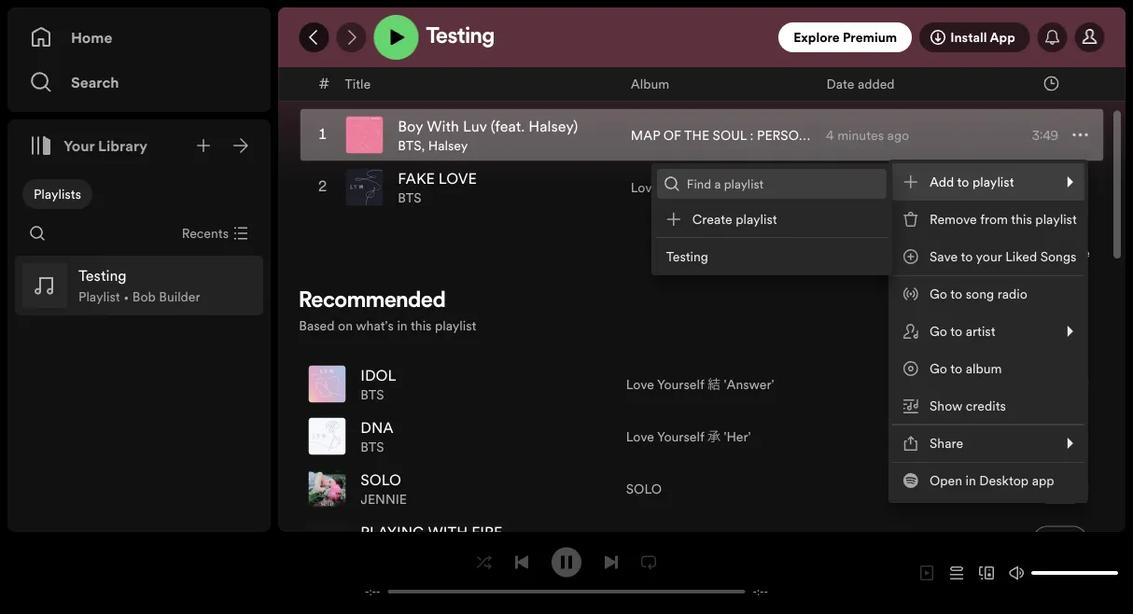 Task type: describe. For each thing, give the bounding box(es) containing it.
player controls element
[[343, 548, 791, 599]]

solo for solo
[[627, 480, 662, 498]]

based
[[299, 317, 335, 335]]

album
[[966, 360, 1003, 378]]

bts link up fake
[[398, 136, 422, 154]]

add
[[930, 173, 955, 191]]

enable shuffle image
[[477, 555, 492, 570]]

luv
[[463, 116, 487, 136]]

explore
[[794, 28, 840, 46]]

boy
[[398, 116, 423, 136]]

to for your
[[962, 248, 974, 266]]

find more button
[[1029, 244, 1091, 262]]

jennie link
[[361, 490, 407, 508]]

your
[[977, 248, 1003, 266]]

duration element
[[1045, 76, 1060, 91]]

bts inside fake love bts
[[398, 188, 422, 206]]

desktop
[[980, 472, 1029, 490]]

4 - from the left
[[765, 585, 769, 599]]

install
[[951, 28, 988, 46]]

halsey)
[[529, 116, 578, 136]]

2 :- from the left
[[758, 585, 765, 599]]

fake love cell
[[346, 162, 485, 212]]

4 for fake love
[[827, 178, 835, 196]]

on
[[338, 317, 353, 335]]

explore premium button
[[779, 22, 913, 52]]

in inside "recommended based on what's in this playlist"
[[397, 317, 408, 335]]

#
[[319, 73, 330, 94]]

ago for fake love
[[888, 178, 910, 196]]

cell down 3:49 cell
[[986, 162, 1089, 212]]

playing with fire
[[361, 522, 503, 542]]

none search field inside 'main' "element"
[[22, 219, 52, 248]]

yourself inside testing grid
[[662, 179, 709, 196]]

love yourself 承 'her' link
[[627, 427, 751, 446]]

4 minutes ago for boy with luv (feat. halsey)
[[827, 126, 910, 144]]

love inside testing grid
[[631, 179, 659, 196]]

explore premium
[[794, 28, 898, 46]]

premium
[[843, 28, 898, 46]]

save to your liked songs
[[930, 248, 1077, 266]]

0 horizontal spatial solo link
[[361, 470, 402, 490]]

save to your liked songs button
[[893, 238, 1085, 276]]

top bar and user menu element
[[278, 7, 1126, 67]]

playlist inside "recommended based on what's in this playlist"
[[435, 317, 477, 335]]

go to artist
[[930, 323, 996, 340]]

love yourself 轉 'tear' link
[[631, 177, 760, 197]]

結
[[708, 376, 721, 393]]

share
[[930, 435, 964, 453]]

install app link
[[920, 22, 1031, 52]]

volume high image
[[1010, 566, 1025, 581]]

liked
[[1006, 248, 1038, 266]]

4 for boy with luv (feat. halsey)
[[827, 126, 835, 144]]

testing inside top bar and user menu element
[[426, 26, 495, 49]]

what's
[[356, 317, 394, 335]]

2 - from the left
[[376, 585, 381, 599]]

love for dna
[[627, 428, 655, 446]]

remove from this playlist
[[930, 211, 1078, 228]]

playlist up find more
[[1036, 211, 1078, 228]]

boy with luv (feat. halsey) cell
[[346, 110, 586, 160]]

credits
[[967, 397, 1007, 415]]

show credits
[[930, 397, 1007, 415]]

cell right "volume high" "image"
[[1034, 516, 1089, 566]]

dna
[[361, 417, 394, 438]]

square two
[[627, 532, 713, 550]]

share button
[[893, 425, 1085, 462]]

find more
[[1029, 244, 1091, 262]]

bts inside boy with luv (feat. halsey) bts , halsey
[[398, 136, 422, 154]]

square
[[627, 532, 679, 550]]

playing with fire cell
[[308, 516, 510, 566]]

search
[[71, 72, 119, 92]]

solo cell
[[308, 464, 415, 514]]

go to album
[[930, 360, 1003, 378]]

show
[[930, 397, 963, 415]]

artist
[[966, 323, 996, 340]]

next image
[[604, 555, 619, 570]]

disable repeat image
[[642, 555, 657, 570]]

fake love bts
[[398, 168, 477, 206]]

love for idol
[[627, 376, 655, 393]]

find
[[1029, 244, 1056, 262]]

remove from this playlist button
[[893, 201, 1085, 238]]

to for artist
[[951, 323, 963, 340]]

bts link for fake
[[398, 188, 422, 206]]

save
[[930, 248, 959, 266]]

add to playlist
[[930, 173, 1015, 191]]

album
[[631, 75, 670, 92]]

open in desktop app
[[930, 472, 1055, 490]]

dna cell
[[308, 411, 401, 462]]

minutes for boy with luv (feat. halsey)
[[838, 126, 885, 144]]

love yourself 轉 'tear'
[[631, 179, 760, 196]]

'her'
[[724, 428, 751, 446]]

date
[[827, 75, 855, 92]]

(feat.
[[491, 116, 525, 136]]

# row
[[300, 67, 1105, 101]]

2 -:-- from the left
[[753, 585, 769, 599]]

list item inside 'main' "element"
[[15, 256, 263, 316]]

dna bts
[[361, 417, 394, 456]]

more
[[1059, 244, 1091, 262]]

create playlist button
[[656, 201, 889, 238]]

bts link for idol
[[361, 386, 384, 403]]

create
[[693, 211, 733, 228]]

cell for solo
[[1034, 464, 1089, 514]]

two
[[682, 532, 713, 550]]

builder
[[159, 288, 200, 306]]

what's new image
[[1046, 30, 1061, 45]]

go to song radio
[[930, 285, 1028, 303]]

square two link
[[627, 532, 713, 550]]

go to album link
[[893, 350, 1085, 388]]

songs
[[1041, 248, 1077, 266]]

recommended
[[299, 290, 446, 312]]



Task type: vqa. For each thing, say whether or not it's contained in the screenshot.


Task type: locate. For each thing, give the bounding box(es) containing it.
1 4 minutes ago from the top
[[827, 126, 910, 144]]

to for playlist
[[958, 173, 970, 191]]

to left song
[[951, 285, 963, 303]]

4 minutes ago down 'date added'
[[827, 126, 910, 144]]

2 4 minutes ago from the top
[[827, 178, 910, 196]]

1 - from the left
[[365, 585, 369, 599]]

testing inside button
[[667, 248, 709, 266]]

solo jennie
[[361, 470, 407, 508]]

0 horizontal spatial :-
[[369, 585, 376, 599]]

bts inside dna bts
[[361, 438, 384, 456]]

love
[[631, 179, 659, 196], [627, 376, 655, 393], [627, 428, 655, 446]]

testing grid
[[279, 60, 1126, 214]]

承
[[708, 428, 721, 446]]

go for go to album
[[930, 360, 948, 378]]

1 :- from the left
[[369, 585, 376, 599]]

bts up the dna
[[361, 386, 384, 403]]

2 4 from the top
[[827, 178, 835, 196]]

0 horizontal spatial -:--
[[365, 585, 381, 599]]

4 minutes ago inside boy with luv (feat. halsey) row
[[827, 126, 910, 144]]

None search field
[[657, 169, 887, 199]]

playlist right what's
[[435, 317, 477, 335]]

app
[[990, 28, 1016, 46]]

1 vertical spatial ago
[[888, 178, 910, 196]]

1 vertical spatial this
[[411, 317, 432, 335]]

list item containing playlist
[[15, 256, 263, 316]]

0 vertical spatial go
[[930, 285, 948, 303]]

2 vertical spatial yourself
[[658, 428, 705, 446]]

title
[[345, 75, 371, 92]]

cell for dna
[[1034, 411, 1089, 462]]

'answer'
[[724, 376, 775, 393]]

bts up fake
[[398, 136, 422, 154]]

duration image
[[1045, 76, 1060, 91]]

:-
[[369, 585, 376, 599], [758, 585, 765, 599]]

search in your library image
[[30, 226, 45, 241]]

go left artist on the right of the page
[[930, 323, 948, 340]]

,
[[422, 136, 425, 154]]

solo link up square
[[627, 480, 662, 498]]

radio
[[998, 285, 1028, 303]]

3:49
[[1033, 126, 1059, 144]]

1 horizontal spatial this
[[1012, 211, 1033, 228]]

0 vertical spatial this
[[1012, 211, 1033, 228]]

jennie
[[361, 490, 407, 508]]

1 horizontal spatial testing
[[667, 248, 709, 266]]

cell
[[986, 162, 1089, 212], [1034, 359, 1089, 409], [1034, 411, 1089, 462], [1034, 464, 1089, 514], [1034, 516, 1089, 566]]

to inside button
[[951, 285, 963, 303]]

boy with luv (feat. halsey) bts , halsey
[[398, 116, 578, 154]]

fire
[[472, 522, 503, 542]]

yourself for dna
[[658, 428, 705, 446]]

3 go from the top
[[930, 360, 948, 378]]

minutes down 'date added'
[[838, 126, 885, 144]]

cell right credits
[[1034, 359, 1089, 409]]

boy with luv (feat. halsey) row
[[300, 109, 1105, 161]]

minutes inside boy with luv (feat. halsey) row
[[838, 126, 885, 144]]

love
[[439, 168, 477, 188]]

1 horizontal spatial solo
[[627, 480, 662, 498]]

playlist inside dropdown button
[[973, 173, 1015, 191]]

0 vertical spatial yourself
[[662, 179, 709, 196]]

0 vertical spatial testing
[[426, 26, 495, 49]]

love yourself 承 'her'
[[627, 428, 751, 446]]

1 vertical spatial minutes
[[838, 178, 885, 196]]

fake love link
[[398, 168, 477, 188]]

1 vertical spatial love
[[627, 376, 655, 393]]

testing down create
[[667, 248, 709, 266]]

open
[[930, 472, 963, 490]]

with
[[428, 522, 468, 542]]

library
[[98, 135, 148, 156]]

go down the 'save'
[[930, 285, 948, 303]]

in right open
[[966, 472, 977, 490]]

previous image
[[515, 555, 530, 570]]

connect to a device image
[[980, 566, 995, 581]]

1 vertical spatial testing
[[667, 248, 709, 266]]

minutes left 'add'
[[838, 178, 885, 196]]

to left album
[[951, 360, 963, 378]]

ago inside boy with luv (feat. halsey) row
[[888, 126, 910, 144]]

Playlists checkbox
[[22, 179, 92, 209]]

yourself left 承
[[658, 428, 705, 446]]

playing with fire link
[[361, 522, 503, 542]]

love up "love yourself 承 'her'" link
[[627, 376, 655, 393]]

ago left 'add'
[[888, 178, 910, 196]]

2 ago from the top
[[888, 178, 910, 196]]

0 vertical spatial 4
[[827, 126, 835, 144]]

go inside "link"
[[930, 360, 948, 378]]

1 horizontal spatial solo link
[[627, 480, 662, 498]]

bts link left love
[[398, 188, 422, 206]]

group containing playlist
[[15, 256, 263, 316]]

testing button
[[656, 238, 889, 276]]

2 go from the top
[[930, 323, 948, 340]]

remove
[[930, 211, 978, 228]]

yourself left 轉
[[662, 179, 709, 196]]

1 horizontal spatial :-
[[758, 585, 765, 599]]

testing up luv
[[426, 26, 495, 49]]

0 horizontal spatial this
[[411, 317, 432, 335]]

1 vertical spatial 4
[[827, 178, 835, 196]]

added
[[858, 75, 895, 92]]

bob
[[132, 288, 156, 306]]

this inside "recommended based on what's in this playlist"
[[411, 317, 432, 335]]

solo up square
[[627, 480, 662, 498]]

1 vertical spatial go
[[930, 323, 948, 340]]

0 vertical spatial minutes
[[838, 126, 885, 144]]

group
[[15, 256, 263, 316]]

1 ago from the top
[[888, 126, 910, 144]]

to left your
[[962, 248, 974, 266]]

4
[[827, 126, 835, 144], [827, 178, 835, 196]]

create playlist
[[693, 211, 778, 228]]

None search field
[[22, 219, 52, 248]]

3:49 cell
[[986, 110, 1089, 160]]

this inside button
[[1012, 211, 1033, 228]]

fake
[[398, 168, 435, 188]]

solo for solo jennie
[[361, 470, 402, 490]]

halsey link
[[429, 136, 468, 154]]

love left 承
[[627, 428, 655, 446]]

-
[[365, 585, 369, 599], [376, 585, 381, 599], [753, 585, 758, 599], [765, 585, 769, 599]]

with
[[427, 116, 460, 136]]

yourself
[[662, 179, 709, 196], [658, 376, 705, 393], [658, 428, 705, 446]]

solo down dna bts
[[361, 470, 402, 490]]

1 vertical spatial 4 minutes ago
[[827, 178, 910, 196]]

dna link
[[361, 417, 394, 438]]

1 horizontal spatial -:--
[[753, 585, 769, 599]]

2 minutes from the top
[[838, 178, 885, 196]]

to inside "link"
[[951, 360, 963, 378]]

cell up app
[[1034, 411, 1089, 462]]

4 up create playlist button
[[827, 178, 835, 196]]

go forward image
[[344, 30, 359, 45]]

idol link
[[361, 365, 396, 386]]

4 minutes ago left 'add'
[[827, 178, 910, 196]]

2 vertical spatial go
[[930, 360, 948, 378]]

add to playlist button
[[893, 163, 1085, 201]]

1 minutes from the top
[[838, 126, 885, 144]]

show credits button
[[893, 388, 1085, 425]]

•
[[123, 288, 129, 306]]

1 4 from the top
[[827, 126, 835, 144]]

ago
[[888, 126, 910, 144], [888, 178, 910, 196]]

to for song
[[951, 285, 963, 303]]

menu
[[652, 160, 1089, 503]]

go inside dropdown button
[[930, 323, 948, 340]]

solo link down dna bts
[[361, 470, 402, 490]]

cell right the desktop
[[1034, 464, 1089, 514]]

to right 'add'
[[958, 173, 970, 191]]

go to artist button
[[893, 313, 1085, 350]]

playlist down 'tear'
[[736, 211, 778, 228]]

this right what's
[[411, 317, 432, 335]]

group inside 'main' "element"
[[15, 256, 263, 316]]

go back image
[[307, 30, 322, 45]]

this right "from"
[[1012, 211, 1033, 228]]

go for go to artist
[[930, 323, 948, 340]]

idol bts
[[361, 365, 396, 403]]

ago for boy with luv (feat. halsey)
[[888, 126, 910, 144]]

in right what's
[[397, 317, 408, 335]]

halsey
[[429, 136, 468, 154]]

bts left love
[[398, 188, 422, 206]]

go up show at bottom right
[[930, 360, 948, 378]]

Recents, List view field
[[167, 219, 260, 248]]

song
[[966, 285, 995, 303]]

ago down added in the right of the page
[[888, 126, 910, 144]]

go inside button
[[930, 285, 948, 303]]

go
[[930, 285, 948, 303], [930, 323, 948, 340], [930, 360, 948, 378]]

bts up the solo cell
[[361, 438, 384, 456]]

recents
[[182, 225, 229, 242]]

2 vertical spatial love
[[627, 428, 655, 446]]

pause image
[[559, 555, 574, 570]]

open in desktop app button
[[893, 462, 1085, 500]]

from
[[981, 211, 1009, 228]]

go to song radio button
[[893, 276, 1085, 313]]

love yourself 結 'answer'
[[627, 376, 775, 393]]

main element
[[7, 7, 271, 532]]

menu containing add to playlist
[[652, 160, 1089, 503]]

idol cell
[[308, 359, 404, 409]]

# column header
[[319, 67, 330, 100]]

bts
[[398, 136, 422, 154], [398, 188, 422, 206], [361, 386, 384, 403], [361, 438, 384, 456]]

Disable repeat checkbox
[[634, 548, 664, 578]]

0 horizontal spatial in
[[397, 317, 408, 335]]

4 down date
[[827, 126, 835, 144]]

0 vertical spatial in
[[397, 317, 408, 335]]

testing
[[426, 26, 495, 49], [667, 248, 709, 266]]

app
[[1033, 472, 1055, 490]]

bts link up the dna
[[361, 386, 384, 403]]

1 horizontal spatial in
[[966, 472, 977, 490]]

install app
[[951, 28, 1016, 46]]

go for go to song radio
[[930, 285, 948, 303]]

'tear'
[[729, 179, 760, 196]]

bts inside idol bts
[[361, 386, 384, 403]]

to left artist on the right of the page
[[951, 323, 963, 340]]

1 -:-- from the left
[[365, 585, 381, 599]]

love left 轉
[[631, 179, 659, 196]]

4 minutes ago for fake love
[[827, 178, 910, 196]]

cell for idol
[[1034, 359, 1089, 409]]

yourself for idol
[[658, 376, 705, 393]]

solo
[[361, 470, 402, 490], [627, 480, 662, 498]]

playlist up "from"
[[973, 173, 1015, 191]]

playlist
[[78, 288, 120, 306]]

0 vertical spatial ago
[[888, 126, 910, 144]]

1 vertical spatial in
[[966, 472, 977, 490]]

date added
[[827, 75, 895, 92]]

minutes for fake love
[[838, 178, 885, 196]]

your library
[[64, 135, 148, 156]]

boy with luv (feat. halsey) link
[[398, 116, 578, 136]]

0 vertical spatial 4 minutes ago
[[827, 126, 910, 144]]

4 minutes ago
[[827, 126, 910, 144], [827, 178, 910, 196]]

0 horizontal spatial solo
[[361, 470, 402, 490]]

playlists
[[34, 185, 81, 203]]

-:--
[[365, 585, 381, 599], [753, 585, 769, 599]]

home
[[71, 27, 113, 48]]

bts link for dna
[[361, 438, 384, 456]]

4 inside boy with luv (feat. halsey) row
[[827, 126, 835, 144]]

love yourself 結 'answer' link
[[627, 374, 775, 394]]

0 vertical spatial love
[[631, 179, 659, 196]]

Find a playlist field
[[657, 169, 887, 199]]

to for album
[[951, 360, 963, 378]]

playlist • bob builder
[[78, 288, 200, 306]]

idol
[[361, 365, 396, 386]]

1 vertical spatial yourself
[[658, 376, 705, 393]]

0 horizontal spatial testing
[[426, 26, 495, 49]]

3 - from the left
[[753, 585, 758, 599]]

solo inside solo jennie
[[361, 470, 402, 490]]

your
[[64, 135, 95, 156]]

list item
[[15, 256, 263, 316]]

bts link up the solo cell
[[361, 438, 384, 456]]

to inside button
[[962, 248, 974, 266]]

playing
[[361, 522, 424, 542]]

yourself left 結
[[658, 376, 705, 393]]

in inside button
[[966, 472, 977, 490]]

1 go from the top
[[930, 285, 948, 303]]



